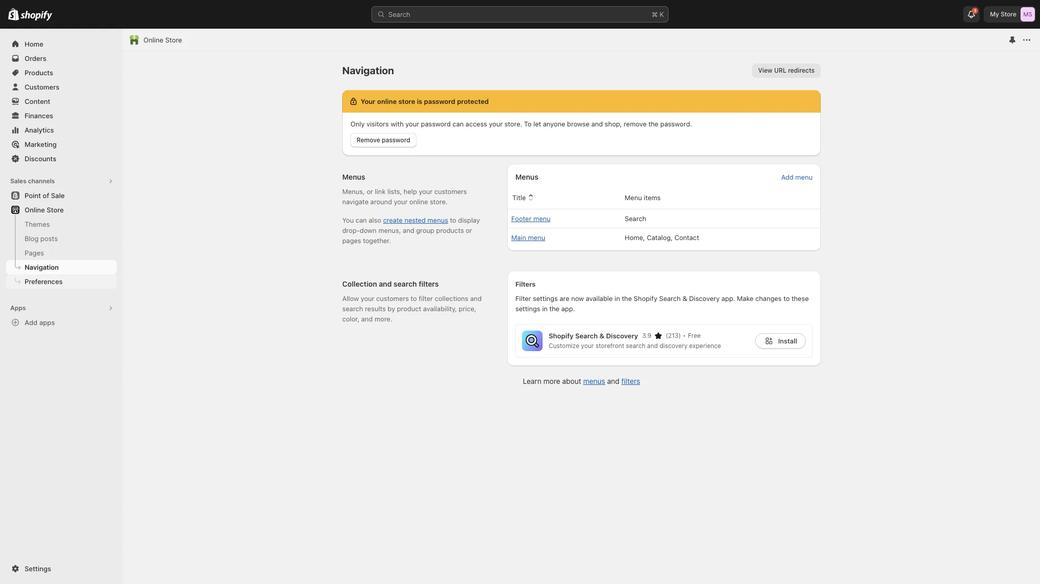 Task type: vqa. For each thing, say whether or not it's contained in the screenshot.
the right the Online
yes



Task type: locate. For each thing, give the bounding box(es) containing it.
discounts
[[25, 155, 56, 163]]

online store link down sale
[[6, 203, 117, 217]]

add
[[25, 319, 38, 327]]

store down sale
[[47, 206, 64, 214]]

navigation link
[[6, 260, 117, 275]]

point of sale button
[[0, 189, 123, 203]]

1 button
[[964, 6, 980, 23]]

content link
[[6, 94, 117, 109]]

posts
[[40, 235, 58, 243]]

analytics link
[[6, 123, 117, 137]]

home link
[[6, 37, 117, 51]]

settings link
[[6, 562, 117, 577]]

⌘
[[652, 10, 658, 18]]

discounts link
[[6, 152, 117, 166]]

1 horizontal spatial store
[[165, 36, 182, 44]]

1 vertical spatial store
[[165, 36, 182, 44]]

1 vertical spatial online store
[[25, 206, 64, 214]]

store right my on the right top
[[1001, 10, 1017, 18]]

online down point
[[25, 206, 45, 214]]

0 vertical spatial store
[[1001, 10, 1017, 18]]

0 vertical spatial online store link
[[144, 35, 182, 45]]

1
[[975, 8, 977, 13]]

online store right online store image
[[144, 36, 182, 44]]

analytics
[[25, 126, 54, 134]]

home
[[25, 40, 43, 48]]

settings
[[25, 565, 51, 574]]

channels
[[28, 177, 55, 185]]

pages link
[[6, 246, 117, 260]]

store right online store image
[[165, 36, 182, 44]]

products link
[[6, 66, 117, 80]]

sales
[[10, 177, 26, 185]]

online store down point of sale
[[25, 206, 64, 214]]

1 horizontal spatial online store
[[144, 36, 182, 44]]

content
[[25, 97, 50, 106]]

online
[[144, 36, 163, 44], [25, 206, 45, 214]]

online right online store image
[[144, 36, 163, 44]]

marketing
[[25, 140, 57, 149]]

online store image
[[129, 35, 139, 45]]

0 vertical spatial online
[[144, 36, 163, 44]]

shopify image
[[8, 8, 19, 21]]

store
[[1001, 10, 1017, 18], [165, 36, 182, 44], [47, 206, 64, 214]]

my store
[[991, 10, 1017, 18]]

2 vertical spatial store
[[47, 206, 64, 214]]

preferences
[[25, 278, 63, 286]]

0 horizontal spatial online store link
[[6, 203, 117, 217]]

1 vertical spatial online store link
[[6, 203, 117, 217]]

online store link right online store image
[[144, 35, 182, 45]]

2 horizontal spatial store
[[1001, 10, 1017, 18]]

sales channels
[[10, 177, 55, 185]]

of
[[43, 192, 49, 200]]

point of sale
[[25, 192, 65, 200]]

themes
[[25, 220, 50, 229]]

online store
[[144, 36, 182, 44], [25, 206, 64, 214]]

online store link
[[144, 35, 182, 45], [6, 203, 117, 217]]

0 horizontal spatial store
[[47, 206, 64, 214]]

orders link
[[6, 51, 117, 66]]

0 horizontal spatial online
[[25, 206, 45, 214]]



Task type: describe. For each thing, give the bounding box(es) containing it.
1 horizontal spatial online store link
[[144, 35, 182, 45]]

point
[[25, 192, 41, 200]]

preferences link
[[6, 275, 117, 289]]

k
[[660, 10, 664, 18]]

apps button
[[6, 301, 117, 316]]

apps
[[39, 319, 55, 327]]

1 vertical spatial online
[[25, 206, 45, 214]]

finances link
[[6, 109, 117, 123]]

⌘ k
[[652, 10, 664, 18]]

1 horizontal spatial online
[[144, 36, 163, 44]]

marketing link
[[6, 137, 117, 152]]

customers
[[25, 83, 59, 91]]

point of sale link
[[6, 189, 117, 203]]

add apps
[[25, 319, 55, 327]]

products
[[25, 69, 53, 77]]

finances
[[25, 112, 53, 120]]

sales channels button
[[6, 174, 117, 189]]

apps
[[10, 304, 26, 312]]

orders
[[25, 54, 46, 63]]

add apps button
[[6, 316, 117, 330]]

navigation
[[25, 263, 59, 272]]

sale
[[51, 192, 65, 200]]

shopify image
[[21, 11, 52, 21]]

pages
[[25, 249, 44, 257]]

blog posts link
[[6, 232, 117, 246]]

my store image
[[1021, 7, 1035, 22]]

search
[[389, 10, 410, 18]]

customers link
[[6, 80, 117, 94]]

0 horizontal spatial online store
[[25, 206, 64, 214]]

blog
[[25, 235, 39, 243]]

0 vertical spatial online store
[[144, 36, 182, 44]]

my
[[991, 10, 1000, 18]]

blog posts
[[25, 235, 58, 243]]

themes link
[[6, 217, 117, 232]]



